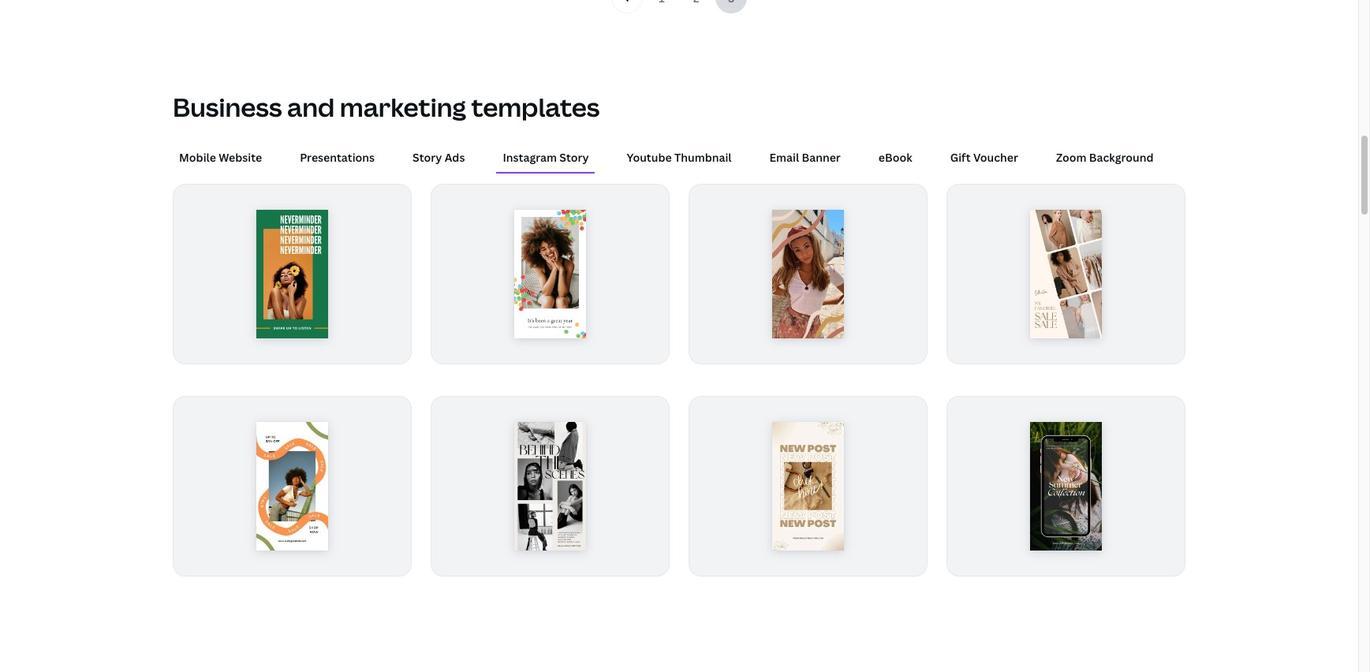 Task type: locate. For each thing, give the bounding box(es) containing it.
zoom background button
[[1050, 143, 1160, 172]]

0 horizontal spatial story
[[413, 150, 442, 165]]

1 horizontal spatial story
[[560, 150, 589, 165]]

gift
[[950, 150, 971, 165]]

presentations
[[300, 150, 375, 165]]

templates
[[471, 90, 600, 124]]

white black minimalist new summer collection instagram story image
[[1030, 422, 1102, 550]]

story left ads
[[413, 150, 442, 165]]

green and orange woman musicians instagram story set image
[[256, 210, 328, 338]]

story
[[413, 150, 442, 165], [560, 150, 589, 165]]

story right the instagram
[[560, 150, 589, 165]]

business
[[173, 90, 282, 124]]

zoom background
[[1056, 150, 1154, 165]]

gift voucher
[[950, 150, 1019, 165]]

white and black polka party new year instagram story image
[[514, 210, 586, 338]]

instagram story
[[503, 150, 589, 165]]

background
[[1089, 150, 1154, 165]]

brown and cream outline handdrawn instagram story image
[[772, 210, 844, 338]]

banner
[[802, 150, 841, 165]]

zoom
[[1056, 150, 1087, 165]]

orange modern aesthetic sale promo fashion shop instagram story image
[[256, 422, 328, 550]]



Task type: describe. For each thing, give the bounding box(es) containing it.
youtube thumbnail
[[627, 150, 732, 165]]

instagram story button
[[497, 143, 595, 172]]

instagram
[[503, 150, 557, 165]]

mobile website button
[[173, 143, 268, 172]]

gift voucher button
[[944, 143, 1025, 172]]

thumbnail
[[675, 150, 732, 165]]

ads
[[445, 150, 465, 165]]

presentations button
[[294, 143, 381, 172]]

brown simple promotion instagram story image
[[1030, 210, 1102, 338]]

email
[[770, 150, 799, 165]]

email banner button
[[763, 143, 847, 172]]

and
[[287, 90, 335, 124]]

story ads
[[413, 150, 465, 165]]

monochrome bold and edgy fashion grid story image
[[514, 422, 586, 550]]

marketing
[[340, 90, 466, 124]]

email banner
[[770, 150, 841, 165]]

2 story from the left
[[560, 150, 589, 165]]

story ads button
[[406, 143, 471, 172]]

mobile
[[179, 150, 216, 165]]

voucher
[[974, 150, 1019, 165]]

youtube thumbnail button
[[621, 143, 738, 172]]

website
[[219, 150, 262, 165]]

mobile website
[[179, 150, 262, 165]]

beige and brown beauty new post your story image
[[772, 422, 844, 550]]

ebook
[[879, 150, 913, 165]]

business and marketing templates
[[173, 90, 600, 124]]

ebook button
[[872, 143, 919, 172]]

1 story from the left
[[413, 150, 442, 165]]

youtube
[[627, 150, 672, 165]]



Task type: vqa. For each thing, say whether or not it's contained in the screenshot.
top level navigation element at top
no



